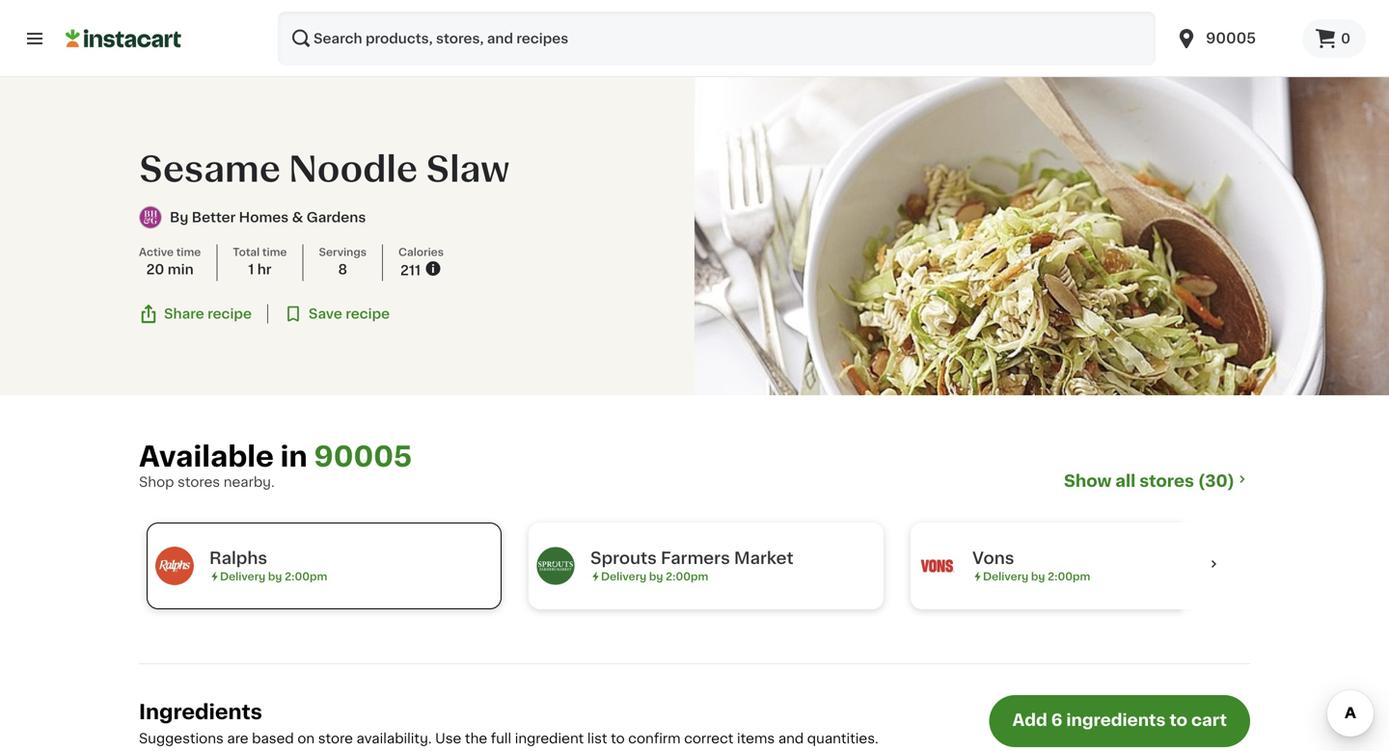 Task type: locate. For each thing, give the bounding box(es) containing it.
delivery for ralphs
[[220, 572, 266, 582]]

1 delivery from the left
[[220, 572, 266, 582]]

0 horizontal spatial by
[[268, 572, 282, 582]]

0 horizontal spatial 90005
[[314, 443, 412, 471]]

90005 button
[[314, 442, 412, 473]]

available
[[139, 443, 274, 471]]

1 vertical spatial to
[[611, 732, 625, 746]]

homes
[[239, 211, 289, 225]]

sesame noodle slaw
[[139, 152, 510, 187]]

3 by from the left
[[1032, 572, 1046, 582]]

1
[[248, 263, 254, 277]]

1 horizontal spatial time
[[262, 247, 287, 258]]

1 vertical spatial 90005
[[314, 443, 412, 471]]

2 by from the left
[[649, 572, 663, 582]]

1 horizontal spatial delivery
[[601, 572, 647, 582]]

recipe inside button
[[346, 307, 390, 321]]

1 delivery by 2:00pm from the left
[[220, 572, 327, 582]]

recipe right share
[[208, 307, 252, 321]]

ralphs
[[209, 551, 267, 567]]

time inside active time 20 min
[[176, 247, 201, 258]]

2 2:00pm from the left
[[666, 572, 709, 582]]

vons
[[973, 551, 1015, 567]]

delivery down vons
[[983, 572, 1029, 582]]

None search field
[[278, 12, 1156, 66]]

farmers
[[661, 551, 730, 567]]

3 delivery by 2:00pm from the left
[[983, 572, 1091, 582]]

delivery down ralphs
[[220, 572, 266, 582]]

calories
[[399, 247, 444, 258]]

availability.
[[357, 732, 432, 746]]

time up min
[[176, 247, 201, 258]]

0 vertical spatial to
[[1170, 713, 1188, 729]]

0 horizontal spatial 2:00pm
[[285, 572, 327, 582]]

delivery down sprouts
[[601, 572, 647, 582]]

on
[[298, 732, 315, 746]]

delivery by 2:00pm for vons
[[983, 572, 1091, 582]]

cart
[[1192, 713, 1228, 729]]

the
[[465, 732, 488, 746]]

1 horizontal spatial to
[[1170, 713, 1188, 729]]

1 time from the left
[[176, 247, 201, 258]]

recipe for save recipe
[[346, 307, 390, 321]]

delivery by 2:00pm
[[220, 572, 327, 582], [601, 572, 709, 582], [983, 572, 1091, 582]]

time for 1 hr
[[262, 247, 287, 258]]

recipe inside button
[[208, 307, 252, 321]]

1 horizontal spatial 90005
[[1206, 31, 1257, 45]]

vons image
[[919, 547, 957, 586]]

90005
[[1206, 31, 1257, 45], [314, 443, 412, 471]]

recipe
[[208, 307, 252, 321], [346, 307, 390, 321]]

0 vertical spatial 90005
[[1206, 31, 1257, 45]]

0 horizontal spatial delivery
[[220, 572, 266, 582]]

1 recipe from the left
[[208, 307, 252, 321]]

time
[[176, 247, 201, 258], [262, 247, 287, 258]]

to
[[1170, 713, 1188, 729], [611, 732, 625, 746]]

stores inside available in 90005 shop stores nearby.
[[178, 476, 220, 489]]

nearby.
[[224, 476, 275, 489]]

time for 20 min
[[176, 247, 201, 258]]

3 delivery from the left
[[983, 572, 1029, 582]]

time inside total time 1 hr
[[262, 247, 287, 258]]

to right list
[[611, 732, 625, 746]]

delivery
[[220, 572, 266, 582], [601, 572, 647, 582], [983, 572, 1029, 582]]

2 time from the left
[[262, 247, 287, 258]]

2 horizontal spatial by
[[1032, 572, 1046, 582]]

90005 inside popup button
[[1206, 31, 1257, 45]]

recipe for share recipe
[[208, 307, 252, 321]]

0 horizontal spatial stores
[[178, 476, 220, 489]]

stores down "available"
[[178, 476, 220, 489]]

show
[[1064, 473, 1112, 490]]

delivery for sprouts farmers market
[[601, 572, 647, 582]]

by for sprouts farmers market
[[649, 572, 663, 582]]

and
[[779, 732, 804, 746]]

1 2:00pm from the left
[[285, 572, 327, 582]]

0 horizontal spatial recipe
[[208, 307, 252, 321]]

gardens
[[307, 211, 366, 225]]

stores
[[1140, 473, 1195, 490], [178, 476, 220, 489]]

2:00pm for ralphs
[[285, 572, 327, 582]]

delivery by 2:00pm down vons
[[983, 572, 1091, 582]]

1 horizontal spatial delivery by 2:00pm
[[601, 572, 709, 582]]

2 delivery from the left
[[601, 572, 647, 582]]

time up hr in the left of the page
[[262, 247, 287, 258]]

(30)
[[1198, 473, 1235, 490]]

1 horizontal spatial stores
[[1140, 473, 1195, 490]]

delivery by 2:00pm down ralphs
[[220, 572, 327, 582]]

show all stores (30)
[[1064, 473, 1235, 490]]

0 horizontal spatial time
[[176, 247, 201, 258]]

0 horizontal spatial to
[[611, 732, 625, 746]]

2 horizontal spatial 2:00pm
[[1048, 572, 1091, 582]]

noodle
[[289, 152, 418, 187]]

recipe right save
[[346, 307, 390, 321]]

0 horizontal spatial delivery by 2:00pm
[[220, 572, 327, 582]]

by
[[170, 211, 189, 225]]

delivery by 2:00pm down sprouts
[[601, 572, 709, 582]]

2 horizontal spatial delivery
[[983, 572, 1029, 582]]

delivery by 2:00pm for sprouts farmers market
[[601, 572, 709, 582]]

2 delivery by 2:00pm from the left
[[601, 572, 709, 582]]

to left cart
[[1170, 713, 1188, 729]]

211
[[400, 264, 421, 278]]

1 horizontal spatial 2:00pm
[[666, 572, 709, 582]]

confirm
[[629, 732, 681, 746]]

&
[[292, 211, 303, 225]]

show all stores (30) button
[[1064, 471, 1251, 492]]

save recipe button
[[284, 305, 390, 324]]

1 by from the left
[[268, 572, 282, 582]]

in
[[280, 443, 308, 471]]

stores inside button
[[1140, 473, 1195, 490]]

1 horizontal spatial by
[[649, 572, 663, 582]]

active
[[139, 247, 174, 258]]

90005 button
[[1175, 12, 1291, 66]]

3 2:00pm from the left
[[1048, 572, 1091, 582]]

share
[[164, 307, 204, 321]]

by
[[268, 572, 282, 582], [649, 572, 663, 582], [1032, 572, 1046, 582]]

2 horizontal spatial delivery by 2:00pm
[[983, 572, 1091, 582]]

90005 inside available in 90005 shop stores nearby.
[[314, 443, 412, 471]]

Search field
[[278, 12, 1156, 66]]

better
[[192, 211, 236, 225]]

total time 1 hr
[[233, 247, 287, 277]]

2 recipe from the left
[[346, 307, 390, 321]]

sesame
[[139, 152, 280, 187]]

stores right all on the bottom of the page
[[1140, 473, 1195, 490]]

quantities.
[[808, 732, 879, 746]]

instacart logo image
[[66, 27, 181, 50]]

2:00pm
[[285, 572, 327, 582], [666, 572, 709, 582], [1048, 572, 1091, 582]]

1 horizontal spatial recipe
[[346, 307, 390, 321]]



Task type: describe. For each thing, give the bounding box(es) containing it.
hr
[[257, 263, 272, 277]]

sesame noodle slaw image
[[695, 77, 1390, 396]]

delivery for vons
[[983, 572, 1029, 582]]

min
[[168, 263, 194, 277]]

to inside "add 6 ingredients to cart" button
[[1170, 713, 1188, 729]]

servings 8
[[319, 247, 367, 277]]

add 6 ingredients to cart button
[[990, 696, 1251, 748]]

save
[[309, 307, 342, 321]]

0 button
[[1303, 19, 1366, 58]]

2:00pm for sprouts farmers market
[[666, 572, 709, 582]]

delivery by 2:00pm for ralphs
[[220, 572, 327, 582]]

add
[[1013, 713, 1048, 729]]

8
[[338, 263, 347, 277]]

share recipe
[[164, 307, 252, 321]]

servings
[[319, 247, 367, 258]]

add 6 ingredients to cart
[[1013, 713, 1228, 729]]

sprouts farmers market
[[591, 551, 794, 567]]

correct
[[684, 732, 734, 746]]

by for vons
[[1032, 572, 1046, 582]]

shop
[[139, 476, 174, 489]]

sprouts farmers market image
[[537, 547, 575, 586]]

are
[[227, 732, 249, 746]]

share recipe button
[[139, 305, 252, 324]]

market
[[734, 551, 794, 567]]

suggestions
[[139, 732, 224, 746]]

use
[[435, 732, 462, 746]]

by better homes & gardens
[[170, 211, 366, 225]]

active time 20 min
[[139, 247, 201, 277]]

total
[[233, 247, 260, 258]]

0
[[1341, 32, 1351, 45]]

20
[[146, 263, 164, 277]]

6
[[1052, 713, 1063, 729]]

list
[[588, 732, 608, 746]]

ingredients
[[1067, 713, 1166, 729]]

save recipe
[[309, 307, 390, 321]]

suggestions are based on store availability. use the full ingredient list to confirm correct items and quantities.
[[139, 732, 879, 746]]

90005 button
[[1164, 12, 1303, 66]]

slaw
[[426, 152, 510, 187]]

items
[[737, 732, 775, 746]]

ralphs image
[[155, 547, 194, 586]]

full
[[491, 732, 512, 746]]

store
[[318, 732, 353, 746]]

2:00pm for vons
[[1048, 572, 1091, 582]]

all
[[1116, 473, 1136, 490]]

based
[[252, 732, 294, 746]]

ingredient
[[515, 732, 584, 746]]

by for ralphs
[[268, 572, 282, 582]]

sprouts
[[591, 551, 657, 567]]

available in 90005 shop stores nearby.
[[139, 443, 412, 489]]



Task type: vqa. For each thing, say whether or not it's contained in the screenshot.
See corresponding to 1
no



